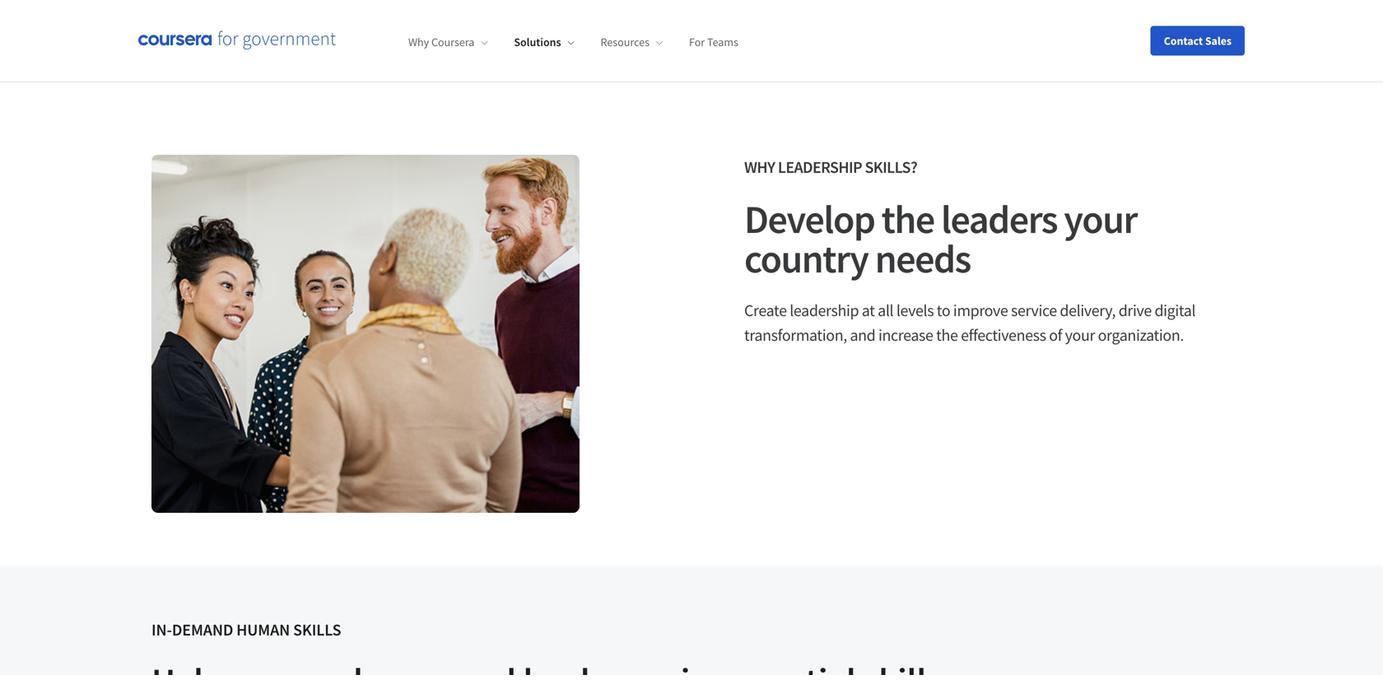 Task type: describe. For each thing, give the bounding box(es) containing it.
resources link
[[601, 35, 663, 50]]

why for why coursera
[[408, 35, 429, 50]]

needs
[[875, 234, 971, 283]]

delivery,
[[1060, 300, 1116, 321]]

leaders
[[941, 194, 1057, 244]]

in-demand human skills
[[152, 620, 341, 640]]

leadership
[[778, 157, 862, 177]]

why coursera link
[[408, 35, 488, 50]]

contact sales
[[1164, 33, 1232, 48]]

your inside create leadership at all levels to improve service delivery, drive digital transformation, and increase the effectiveness of your organization.
[[1065, 325, 1095, 345]]

[ for [
[[664, 32, 668, 48]]

create
[[744, 300, 787, 321]]

sales
[[1206, 33, 1232, 48]]

[ 2 ]
[[1205, 32, 1219, 48]]

for teams link
[[689, 35, 739, 50]]

increase
[[879, 325, 933, 345]]

the inside create leadership at all levels to improve service delivery, drive digital transformation, and increase the effectiveness of your organization.
[[936, 325, 958, 345]]

2
[[1208, 32, 1215, 48]]

skills?
[[865, 157, 918, 177]]

coursera
[[431, 35, 475, 50]]

leadership
[[790, 300, 859, 321]]

in-
[[152, 620, 172, 640]]

why for why leadership skills?
[[744, 157, 775, 177]]

transformation,
[[744, 325, 847, 345]]

why coursera
[[408, 35, 475, 50]]

skills
[[293, 620, 341, 640]]

for teams
[[689, 35, 739, 50]]



Task type: vqa. For each thing, say whether or not it's contained in the screenshot.
the bottom your
yes



Task type: locate. For each thing, give the bounding box(es) containing it.
all
[[878, 300, 894, 321]]

the down to on the top of page
[[936, 325, 958, 345]]

your
[[1064, 194, 1137, 244], [1065, 325, 1095, 345]]

contact
[[1164, 33, 1203, 48]]

]
[[1215, 32, 1219, 48]]

1 horizontal spatial [
[[1205, 32, 1208, 48]]

0 horizontal spatial the
[[882, 194, 935, 244]]

[ left ]
[[1205, 32, 1208, 48]]

the
[[882, 194, 935, 244], [936, 325, 958, 345]]

at
[[862, 300, 875, 321]]

develop the leaders your country needs
[[744, 194, 1137, 283]]

drive
[[1119, 300, 1152, 321]]

1 vertical spatial why
[[744, 157, 775, 177]]

digital
[[1155, 300, 1196, 321]]

resources
[[601, 35, 650, 50]]

improve
[[954, 300, 1008, 321]]

teams
[[707, 35, 739, 50]]

2 [ from the left
[[1205, 32, 1208, 48]]

organization.
[[1098, 325, 1184, 345]]

0 vertical spatial the
[[882, 194, 935, 244]]

effectiveness
[[961, 325, 1046, 345]]

0 vertical spatial why
[[408, 35, 429, 50]]

0 horizontal spatial why
[[408, 35, 429, 50]]

create leadership at all levels to improve service delivery, drive digital transformation, and increase the effectiveness of your organization.
[[744, 300, 1196, 345]]

contact sales button
[[1151, 26, 1245, 56]]

1 vertical spatial the
[[936, 325, 958, 345]]

your inside develop the leaders your country needs
[[1064, 194, 1137, 244]]

solutions link
[[514, 35, 574, 50]]

1 vertical spatial your
[[1065, 325, 1095, 345]]

why left leadership on the right
[[744, 157, 775, 177]]

for
[[689, 35, 705, 50]]

human
[[236, 620, 290, 640]]

and
[[850, 325, 876, 345]]

develop
[[744, 194, 875, 244]]

demand
[[172, 620, 233, 640]]

[ for [ 2 ]
[[1205, 32, 1208, 48]]

country
[[744, 234, 869, 283]]

why left coursera
[[408, 35, 429, 50]]

0 horizontal spatial [
[[664, 32, 668, 48]]

coursera for government image
[[138, 31, 336, 50]]

why leadership skills?
[[744, 157, 918, 177]]

1 horizontal spatial why
[[744, 157, 775, 177]]

[ left for
[[664, 32, 668, 48]]

why leadership skills image
[[152, 155, 580, 513]]

the down skills?
[[882, 194, 935, 244]]

of
[[1049, 325, 1062, 345]]

1 horizontal spatial the
[[936, 325, 958, 345]]

levels
[[897, 300, 934, 321]]

service
[[1011, 300, 1057, 321]]

1 [ from the left
[[664, 32, 668, 48]]

to
[[937, 300, 951, 321]]

[
[[664, 32, 668, 48], [1205, 32, 1208, 48]]

the inside develop the leaders your country needs
[[882, 194, 935, 244]]

0 vertical spatial your
[[1064, 194, 1137, 244]]

solutions
[[514, 35, 561, 50]]

why
[[408, 35, 429, 50], [744, 157, 775, 177]]



